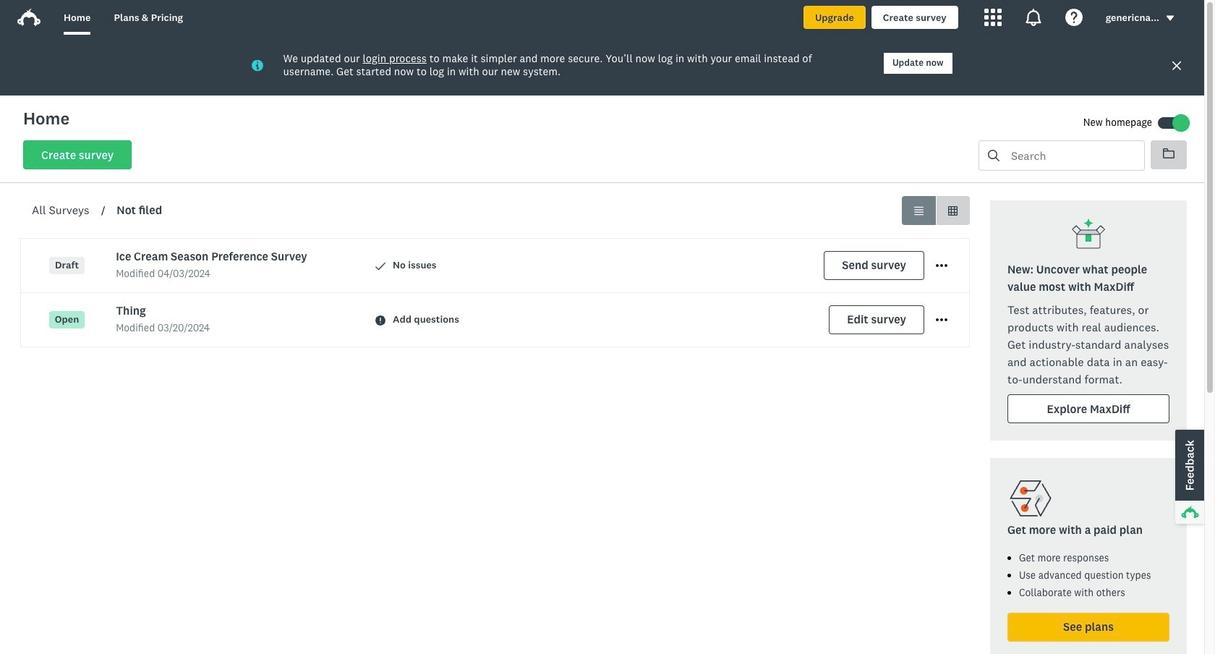 Task type: describe. For each thing, give the bounding box(es) containing it.
2 open menu image from the top
[[936, 264, 948, 267]]

notification center icon image
[[1025, 9, 1042, 26]]

2 brand logo image from the top
[[17, 9, 41, 26]]

warning image
[[376, 315, 386, 325]]

2 folders image from the top
[[1164, 148, 1175, 158]]

open menu image
[[936, 319, 948, 321]]

open menu image for warning icon
[[936, 314, 948, 326]]

1 brand logo image from the top
[[17, 6, 41, 29]]



Task type: vqa. For each thing, say whether or not it's contained in the screenshot.
2nd Open menu image from the top of the page
yes



Task type: locate. For each thing, give the bounding box(es) containing it.
response based pricing icon image
[[1008, 475, 1054, 522]]

products icon image
[[985, 9, 1002, 26], [985, 9, 1002, 26]]

Search text field
[[1000, 141, 1145, 170]]

no issues image
[[376, 261, 386, 271]]

max diff icon image
[[1072, 218, 1106, 253]]

1 folders image from the top
[[1164, 148, 1175, 159]]

open menu image
[[936, 260, 948, 272], [936, 264, 948, 267], [936, 314, 948, 326]]

dropdown arrow icon image
[[1166, 13, 1176, 23], [1167, 16, 1175, 21]]

folders image
[[1164, 148, 1175, 159], [1164, 148, 1175, 158]]

open menu image for no issues icon
[[936, 260, 948, 272]]

search image
[[988, 150, 1000, 161], [988, 150, 1000, 161]]

1 open menu image from the top
[[936, 260, 948, 272]]

group
[[902, 196, 970, 225]]

3 open menu image from the top
[[936, 314, 948, 326]]

x image
[[1172, 60, 1183, 71]]

help icon image
[[1066, 9, 1083, 26]]

brand logo image
[[17, 6, 41, 29], [17, 9, 41, 26]]



